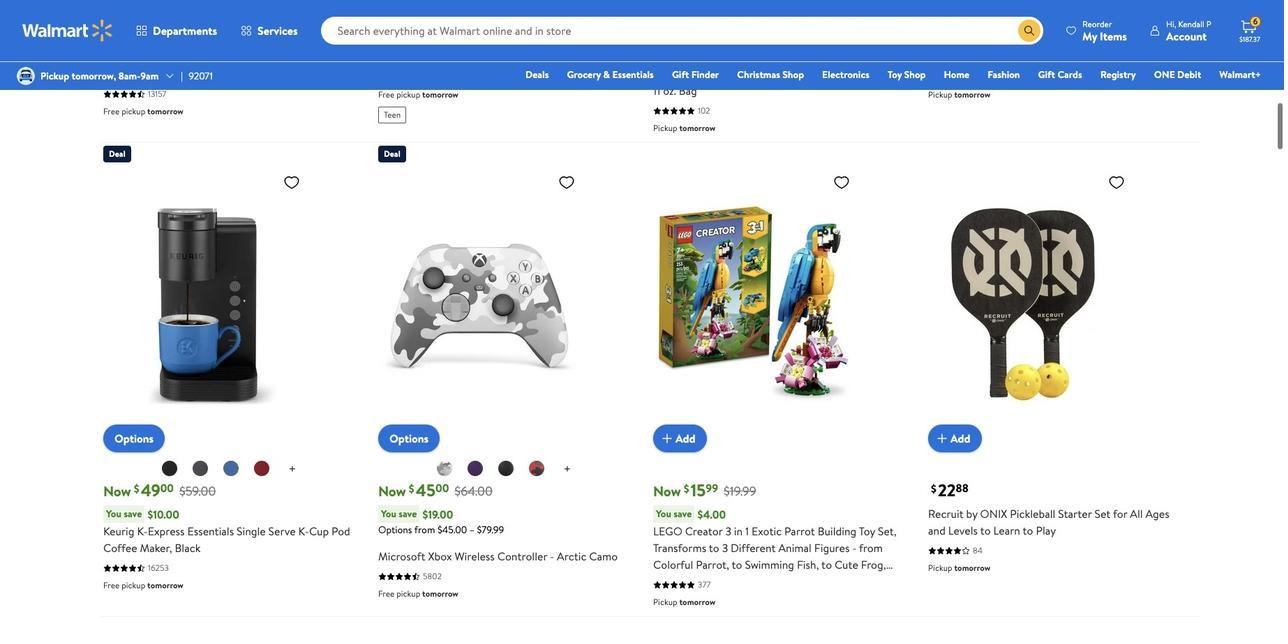 Task type: vqa. For each thing, say whether or not it's contained in the screenshot.
Xbox
yes



Task type: describe. For each thing, give the bounding box(es) containing it.
7
[[787, 575, 792, 590]]

one debit link
[[1148, 67, 1208, 82]]

departments button
[[124, 14, 229, 47]]

for inside you save $4.00 lego creator 3 in 1 exotic parrot building toy set, transforms to 3 different animal figures - from colorful parrot, to swimming fish, to cute frog, creative toys for kids ages 7 and up, 31136
[[720, 575, 735, 590]]

save for 49
[[124, 508, 142, 522]]

tomorrow,
[[72, 69, 116, 83]]

& inside 'link'
[[604, 68, 610, 82]]

treats
[[764, 66, 793, 82]]

electronics link
[[816, 67, 876, 82]]

essentials inside 'link'
[[613, 68, 654, 82]]

animal
[[779, 541, 812, 556]]

add for $19.99
[[676, 431, 696, 447]]

crunchy
[[686, 66, 727, 82]]

items
[[1100, 28, 1127, 44]]

santa
[[715, 50, 742, 65]]

parrot
[[785, 524, 815, 540]]

reorder
[[1083, 18, 1112, 30]]

& inside the 4 blue buffalo santa snacks oatmeal & cinnamon flavor crunchy biscuit treats for dogs, whole grain, 11 oz. bag
[[824, 50, 832, 65]]

carbon black image
[[497, 461, 514, 478]]

9
[[938, 22, 948, 45]]

tomorrow down 'spider-'
[[422, 89, 459, 101]]

1 horizontal spatial toy
[[888, 68, 902, 82]]

levels
[[949, 524, 978, 539]]

and inside you save $4.00 lego creator 3 in 1 exotic parrot building toy set, transforms to 3 different animal figures - from colorful parrot, to swimming fish, to cute frog, creative toys for kids ages 7 and up, 31136
[[795, 575, 812, 590]]

69
[[388, 22, 406, 45]]

christmas shop
[[737, 68, 804, 82]]

registry link
[[1094, 67, 1143, 82]]

recruit by onix pickleball starter set for all ages and levels to learn to play image
[[929, 168, 1131, 442]]

9am
[[140, 69, 159, 83]]

2 k- from the left
[[299, 524, 309, 540]]

- inside you save $4.00 lego creator 3 in 1 exotic parrot building toy set, transforms to 3 different animal figures - from colorful parrot, to swimming fish, to cute frog, creative toys for kids ages 7 and up, 31136
[[853, 541, 857, 556]]

to up parrot,
[[709, 541, 720, 556]]

cards
[[1058, 68, 1083, 82]]

00 inside $ 198 00
[[138, 24, 151, 39]]

you for 15
[[656, 508, 672, 522]]

different
[[731, 541, 776, 556]]

man
[[455, 50, 476, 65]]

services
[[258, 23, 298, 38]]

15oz
[[978, 50, 999, 65]]

92071
[[189, 69, 213, 83]]

options for 49
[[114, 432, 154, 447]]

88
[[956, 481, 969, 497]]

learn
[[994, 524, 1021, 539]]

recruit
[[929, 507, 964, 522]]

playstation
[[494, 50, 548, 65]]

tomorrow down '102' on the top of the page
[[680, 122, 716, 134]]

astral purple image
[[467, 461, 484, 478]]

pickup for blue buffalo santa snacks oatmeal & cinnamon flavor crunchy biscuit treats for dogs, whole grain, 11 oz. bag
[[653, 122, 678, 134]]

exotic
[[752, 524, 782, 540]]

$19.99
[[724, 483, 757, 500]]

00 inside now $ 45 00 $64.00
[[436, 481, 449, 497]]

one
[[1155, 68, 1175, 82]]

christmas
[[737, 68, 781, 82]]

$45.00
[[438, 524, 467, 538]]

$79.99
[[477, 524, 504, 538]]

marvel's spider-man 2 - playstation 5
[[378, 50, 556, 65]]

gift for gift cards
[[1039, 68, 1056, 82]]

free pickup tomorrow down 13157
[[103, 105, 184, 117]]

starter
[[1059, 507, 1092, 522]]

gift finder link
[[666, 67, 726, 82]]

pickup down 8am-
[[122, 105, 145, 117]]

from inside you save $4.00 lego creator 3 in 1 exotic parrot building toy set, transforms to 3 different animal figures - from colorful parrot, to swimming fish, to cute frog, creative toys for kids ages 7 and up, 31136
[[859, 541, 883, 556]]

6 $187.37
[[1240, 16, 1261, 44]]

save inside you save $19.00 options from $45.00 – $79.99
[[399, 508, 417, 522]]

services button
[[229, 14, 310, 47]]

walmart+
[[1220, 68, 1262, 82]]

5
[[550, 50, 556, 65]]

tomorrow down the 5802
[[422, 589, 459, 600]]

from inside you save $19.00 options from $45.00 – $79.99
[[414, 524, 435, 538]]

serve
[[268, 524, 296, 540]]

| 92071
[[181, 69, 213, 83]]

kendall
[[1179, 18, 1205, 30]]

roku
[[276, 50, 300, 65]]

oatmeal
[[780, 50, 822, 65]]

electronics
[[822, 68, 870, 82]]

microsoft
[[378, 549, 426, 565]]

deals
[[526, 68, 549, 82]]

matte gray image
[[192, 461, 208, 478]]

toy shop link
[[882, 67, 932, 82]]

black
[[175, 541, 201, 556]]

0 vertical spatial 3
[[726, 524, 732, 540]]

102
[[698, 105, 710, 117]]

save for 15
[[674, 508, 692, 522]]

deal for 45
[[384, 148, 401, 160]]

starbucks
[[929, 50, 976, 65]]

$ inside $ 69 00
[[381, 25, 387, 40]]

daystike camo image
[[528, 461, 545, 478]]

toy inside you save $4.00 lego creator 3 in 1 exotic parrot building toy set, transforms to 3 different animal figures - from colorful parrot, to swimming fish, to cute frog, creative toys for kids ages 7 and up, 31136
[[859, 524, 876, 540]]

options link for 49
[[103, 425, 165, 453]]

now $ 15 99 $19.99
[[653, 479, 757, 503]]

31136
[[834, 575, 860, 590]]

wireless
[[455, 549, 495, 565]]

keurig k-express essentials single serve k-cup pod coffee maker, black image
[[103, 168, 306, 442]]

$ inside $ 22 88
[[931, 482, 937, 497]]

free down pickup tomorrow, 8am-9am
[[103, 105, 120, 117]]

pickup down 'creative'
[[653, 597, 678, 609]]

play
[[1036, 524, 1056, 539]]

blue
[[653, 50, 675, 65]]

buffalo
[[677, 50, 713, 65]]

tomorrow down 377 at the bottom right of the page
[[680, 597, 716, 609]]

p
[[1207, 18, 1212, 30]]

tv
[[334, 50, 347, 65]]

now for 15
[[653, 482, 681, 501]]

and inside "recruit by onix pickleball starter set for all ages and levels to learn to play"
[[929, 524, 946, 539]]

shop for toy shop
[[905, 68, 926, 82]]

198
[[113, 22, 138, 45]]

black image
[[161, 461, 178, 478]]

pickup tomorrow for starbucks 15oz green mug with coffee
[[929, 89, 991, 101]]

- for camo
[[550, 549, 554, 565]]

4 blue buffalo santa snacks oatmeal & cinnamon flavor crunchy biscuit treats for dogs, whole grain, 11 oz. bag
[[653, 22, 905, 99]]

onn.
[[103, 50, 124, 65]]

$10.00
[[148, 507, 179, 523]]

flavor
[[653, 66, 683, 82]]

grocery & essentials link
[[561, 67, 660, 82]]

add to favorites list, lego creator 3 in 1 exotic parrot building toy set, transforms to 3 different animal figures - from colorful parrot, to swimming fish, to cute frog, creative toys for kids ages 7 and up, 31136 image
[[834, 174, 850, 191]]

red image
[[253, 461, 270, 478]]

bag
[[679, 83, 697, 99]]

pickup tomorrow down 'creative'
[[653, 597, 716, 609]]

you save $19.00 options from $45.00 – $79.99
[[378, 507, 504, 538]]

add to favorites list, keurig k-express essentials single serve k-cup pod coffee maker, black image
[[283, 174, 300, 191]]

to up up,
[[822, 558, 832, 573]]

Search search field
[[321, 17, 1044, 45]]

walmart image
[[22, 20, 113, 42]]

you inside you save $19.00 options from $45.00 – $79.99
[[381, 508, 396, 522]]

ages inside "recruit by onix pickleball starter set for all ages and levels to learn to play"
[[1146, 507, 1170, 522]]

marvel's
[[378, 50, 418, 65]]

1
[[746, 524, 749, 540]]

9 starbucks 15oz green mug with coffee
[[929, 22, 1116, 65]]

spider-
[[421, 50, 455, 65]]

$ inside now $ 49 00 $59.00
[[134, 482, 139, 497]]

frog,
[[861, 558, 886, 573]]

13157
[[148, 88, 167, 100]]

deal for 49
[[109, 148, 125, 160]]

search icon image
[[1024, 25, 1035, 36]]

controller
[[498, 549, 548, 565]]

+ button for 45
[[553, 459, 583, 481]]

toys
[[697, 575, 718, 590]]

set,
[[878, 524, 897, 540]]

$59.00
[[179, 483, 216, 500]]

gift finder
[[672, 68, 719, 82]]

add button for 22
[[929, 425, 982, 453]]



Task type: locate. For each thing, give the bounding box(es) containing it.
15
[[691, 479, 706, 503]]

0 horizontal spatial -
[[488, 50, 492, 65]]

options for 45
[[390, 432, 429, 447]]

0 vertical spatial &
[[824, 50, 832, 65]]

options link
[[103, 425, 165, 453], [378, 425, 440, 453]]

0 horizontal spatial for
[[720, 575, 735, 590]]

onix
[[981, 507, 1008, 522]]

$ inside the now $ 15 99 $19.99
[[684, 482, 690, 497]]

ages right all
[[1146, 507, 1170, 522]]

lego creator 3 in 1 exotic parrot building toy set, transforms to 3 different animal figures - from colorful parrot, to swimming fish, to cute frog, creative toys for kids ages 7 and up, 31136 image
[[653, 168, 856, 442]]

$ inside now $ 45 00 $64.00
[[409, 482, 415, 497]]

toy left set, on the bottom of the page
[[859, 524, 876, 540]]

smart
[[303, 50, 332, 65]]

+ button right daystike camo image
[[553, 459, 583, 481]]

grain,
[[876, 66, 905, 82]]

3 left in at the bottom right of page
[[726, 524, 732, 540]]

now inside now $ 49 00 $59.00
[[103, 482, 131, 501]]

1 add to cart image from the left
[[659, 431, 676, 448]]

1 vertical spatial coffee
[[103, 541, 137, 556]]

1 horizontal spatial and
[[929, 524, 946, 539]]

creative
[[653, 575, 695, 590]]

1 horizontal spatial save
[[399, 508, 417, 522]]

debit
[[1178, 68, 1202, 82]]

free up the 'teen'
[[378, 89, 395, 101]]

pickup for starbucks 15oz green mug with coffee
[[929, 89, 953, 101]]

+
[[289, 461, 296, 478], [564, 461, 571, 478]]

(100012585)
[[130, 66, 189, 82]]

2 horizontal spatial for
[[1113, 507, 1128, 522]]

fish,
[[797, 558, 819, 573]]

2 + button from the left
[[553, 459, 583, 481]]

00
[[138, 24, 151, 39], [406, 24, 420, 39], [160, 481, 174, 497], [436, 481, 449, 497]]

pickup left tomorrow,
[[40, 69, 69, 83]]

ages down swimming
[[760, 575, 784, 590]]

add to cart image up "22"
[[934, 431, 951, 448]]

oz.
[[663, 83, 676, 99]]

coffee
[[1082, 50, 1116, 65], [103, 541, 137, 556]]

0 horizontal spatial toy
[[859, 524, 876, 540]]

building
[[818, 524, 857, 540]]

$ left 198
[[106, 25, 112, 40]]

0 vertical spatial toy
[[888, 68, 902, 82]]

pickup up the 'teen'
[[397, 89, 420, 101]]

green
[[1001, 50, 1031, 65]]

0 horizontal spatial save
[[124, 508, 142, 522]]

99
[[706, 481, 718, 497]]

pickup tomorrow down 'home'
[[929, 89, 991, 101]]

1 horizontal spatial + button
[[553, 459, 583, 481]]

3 now from the left
[[653, 482, 681, 501]]

for inside the 4 blue buffalo santa snacks oatmeal & cinnamon flavor crunchy biscuit treats for dogs, whole grain, 11 oz. bag
[[795, 66, 809, 82]]

0 horizontal spatial add
[[676, 431, 696, 447]]

1 now from the left
[[103, 482, 131, 501]]

–
[[469, 524, 475, 538]]

pickup down microsoft
[[397, 589, 420, 600]]

00 down arctic camo icon
[[436, 481, 449, 497]]

save up keurig
[[124, 508, 142, 522]]

pickup down 'home'
[[929, 89, 953, 101]]

teen
[[384, 109, 401, 121]]

2 now from the left
[[378, 482, 406, 501]]

$4.00
[[698, 507, 726, 523]]

you up keurig
[[106, 508, 121, 522]]

free pickup tomorrow down 16253
[[103, 580, 184, 592]]

add to cart image for 22
[[934, 431, 951, 448]]

biscuit
[[729, 66, 761, 82]]

free pickup tomorrow down the 5802
[[378, 589, 459, 600]]

2 horizontal spatial save
[[674, 508, 692, 522]]

gift up bag
[[672, 68, 689, 82]]

keurig
[[103, 524, 134, 540]]

to
[[981, 524, 991, 539], [1023, 524, 1034, 539], [709, 541, 720, 556], [732, 558, 743, 573], [822, 558, 832, 573]]

now for 49
[[103, 482, 131, 501]]

recruit by onix pickleball starter set for all ages and levels to learn to play
[[929, 507, 1170, 539]]

1 horizontal spatial from
[[859, 541, 883, 556]]

by
[[967, 507, 978, 522]]

now $ 45 00 $64.00
[[378, 479, 493, 503]]

free down keurig
[[103, 580, 120, 592]]

gift down mug
[[1039, 68, 1056, 82]]

now left the 49
[[103, 482, 131, 501]]

add button up 15
[[653, 425, 707, 453]]

+2
[[487, 2, 496, 14]]

0 horizontal spatial you
[[106, 508, 121, 522]]

free pickup tomorrow up the 'teen'
[[378, 89, 459, 101]]

creator
[[685, 524, 723, 540]]

00 up marvel's at the top of the page
[[406, 24, 420, 39]]

0 horizontal spatial essentials
[[187, 524, 234, 540]]

add to cart image for $19.99
[[659, 431, 676, 448]]

1 horizontal spatial ages
[[1146, 507, 1170, 522]]

2 save from the left
[[399, 508, 417, 522]]

00 inside now $ 49 00 $59.00
[[160, 481, 174, 497]]

2 add from the left
[[951, 431, 971, 447]]

add button up 88
[[929, 425, 982, 453]]

2 + from the left
[[564, 461, 571, 478]]

$ left 15
[[684, 482, 690, 497]]

navy image
[[222, 461, 239, 478]]

fashion
[[988, 68, 1020, 82]]

0 horizontal spatial &
[[604, 68, 610, 82]]

0 horizontal spatial and
[[795, 575, 812, 590]]

and right 7 in the bottom right of the page
[[795, 575, 812, 590]]

cup
[[309, 524, 329, 540]]

you inside you save $10.00 keurig k-express essentials single serve k-cup pod coffee maker, black
[[106, 508, 121, 522]]

1 add from the left
[[676, 431, 696, 447]]

1 + from the left
[[289, 461, 296, 478]]

2 deal from the left
[[384, 148, 401, 160]]

2 horizontal spatial -
[[853, 541, 857, 556]]

to up kids
[[732, 558, 743, 573]]

0 horizontal spatial k-
[[137, 524, 148, 540]]

& up dogs,
[[824, 50, 832, 65]]

0 vertical spatial for
[[795, 66, 809, 82]]

essentials up the 11 in the top right of the page
[[613, 68, 654, 82]]

coffee down keurig
[[103, 541, 137, 556]]

1 horizontal spatial for
[[795, 66, 809, 82]]

& right grocery
[[604, 68, 610, 82]]

2 shop from the left
[[905, 68, 926, 82]]

account
[[1167, 28, 1207, 44]]

shop left 'home'
[[905, 68, 926, 82]]

3 save from the left
[[674, 508, 692, 522]]

walmart+ link
[[1214, 67, 1268, 82]]

hdr
[[103, 66, 127, 82]]

0 horizontal spatial options link
[[103, 425, 165, 453]]

now for 45
[[378, 482, 406, 501]]

you
[[106, 508, 121, 522], [381, 508, 396, 522], [656, 508, 672, 522]]

tomorrow down 16253
[[147, 580, 184, 592]]

1 horizontal spatial gift
[[1039, 68, 1056, 82]]

1 horizontal spatial coffee
[[1082, 50, 1116, 65]]

 image
[[17, 67, 35, 85]]

1 gift from the left
[[672, 68, 689, 82]]

(2160p)
[[213, 50, 250, 65]]

shop down oatmeal
[[783, 68, 804, 82]]

$64.00
[[455, 483, 493, 500]]

now inside now $ 45 00 $64.00
[[378, 482, 406, 501]]

pickup tomorrow down 84
[[929, 563, 991, 575]]

save inside you save $4.00 lego creator 3 in 1 exotic parrot building toy set, transforms to 3 different animal figures - from colorful parrot, to swimming fish, to cute frog, creative toys for kids ages 7 and up, 31136
[[674, 508, 692, 522]]

00 up 'class'
[[138, 24, 151, 39]]

1 horizontal spatial deal
[[384, 148, 401, 160]]

- right 2
[[488, 50, 492, 65]]

options inside you save $19.00 options from $45.00 – $79.99
[[378, 524, 412, 538]]

$ 69 00
[[381, 22, 420, 45]]

tomorrow down 'home'
[[955, 89, 991, 101]]

christmas shop link
[[731, 67, 811, 82]]

1 vertical spatial essentials
[[187, 524, 234, 540]]

0 horizontal spatial now
[[103, 482, 131, 501]]

0 horizontal spatial gift
[[672, 68, 689, 82]]

1 horizontal spatial options link
[[378, 425, 440, 453]]

add to favorites list, recruit by onix pickleball starter set for all ages and levels to learn to play image
[[1109, 174, 1125, 191]]

0 vertical spatial coffee
[[1082, 50, 1116, 65]]

options link up the black image
[[103, 425, 165, 453]]

1 vertical spatial for
[[1113, 507, 1128, 522]]

all
[[1131, 507, 1143, 522]]

registry
[[1101, 68, 1136, 82]]

11
[[653, 83, 661, 99]]

save inside you save $10.00 keurig k-express essentials single serve k-cup pod coffee maker, black
[[124, 508, 142, 522]]

$ inside $ 198 00
[[106, 25, 112, 40]]

50
[[127, 50, 139, 65]]

2 add button from the left
[[929, 425, 982, 453]]

1 k- from the left
[[137, 524, 148, 540]]

set
[[1095, 507, 1111, 522]]

coffee down my
[[1082, 50, 1116, 65]]

1 vertical spatial and
[[795, 575, 812, 590]]

$19.00
[[423, 507, 453, 523]]

for left kids
[[720, 575, 735, 590]]

add up 15
[[676, 431, 696, 447]]

now left 15
[[653, 482, 681, 501]]

0 horizontal spatial add button
[[653, 425, 707, 453]]

0 horizontal spatial ages
[[760, 575, 784, 590]]

Walmart Site-Wide search field
[[321, 17, 1044, 45]]

now
[[103, 482, 131, 501], [378, 482, 406, 501], [653, 482, 681, 501]]

1 horizontal spatial add
[[951, 431, 971, 447]]

add
[[676, 431, 696, 447], [951, 431, 971, 447]]

add button for $19.99
[[653, 425, 707, 453]]

1 horizontal spatial k-
[[299, 524, 309, 540]]

lego
[[653, 524, 683, 540]]

now left 45
[[378, 482, 406, 501]]

and down the recruit
[[929, 524, 946, 539]]

save down 45
[[399, 508, 417, 522]]

you inside you save $4.00 lego creator 3 in 1 exotic parrot building toy set, transforms to 3 different animal figures - from colorful parrot, to swimming fish, to cute frog, creative toys for kids ages 7 and up, 31136
[[656, 508, 672, 522]]

49
[[141, 479, 160, 503]]

options up microsoft
[[378, 524, 412, 538]]

options up the 49
[[114, 432, 154, 447]]

45
[[416, 479, 436, 503]]

+ button for 49
[[278, 459, 307, 481]]

1 add button from the left
[[653, 425, 707, 453]]

pickup down levels
[[929, 563, 953, 575]]

pickup tomorrow for blue buffalo santa snacks oatmeal & cinnamon flavor crunchy biscuit treats for dogs, whole grain, 11 oz. bag
[[653, 122, 716, 134]]

0 horizontal spatial +
[[289, 461, 296, 478]]

for inside "recruit by onix pickleball starter set for all ages and levels to learn to play"
[[1113, 507, 1128, 522]]

16253
[[148, 563, 169, 575]]

$ 22 88
[[931, 479, 969, 503]]

arctic
[[557, 549, 587, 565]]

1 options link from the left
[[103, 425, 165, 453]]

2 vertical spatial for
[[720, 575, 735, 590]]

3 you from the left
[[656, 508, 672, 522]]

00 down the black image
[[160, 481, 174, 497]]

0 horizontal spatial coffee
[[103, 541, 137, 556]]

2 add to cart image from the left
[[934, 431, 951, 448]]

$ left 45
[[409, 482, 415, 497]]

add button
[[653, 425, 707, 453], [929, 425, 982, 453]]

0 vertical spatial ages
[[1146, 507, 1170, 522]]

1 horizontal spatial you
[[381, 508, 396, 522]]

$ left 69
[[381, 25, 387, 40]]

arctic camo image
[[436, 461, 453, 478]]

2 options link from the left
[[378, 425, 440, 453]]

you up lego
[[656, 508, 672, 522]]

add to cart image
[[659, 431, 676, 448], [934, 431, 951, 448]]

add to favorites list, microsoft xbox wireless controller - arctic camo image
[[559, 174, 575, 191]]

+ button right "red" image
[[278, 459, 307, 481]]

+ right daystike camo image
[[564, 461, 571, 478]]

microsoft xbox wireless controller - arctic camo image
[[378, 168, 581, 442]]

1 horizontal spatial add button
[[929, 425, 982, 453]]

2 gift from the left
[[1039, 68, 1056, 82]]

single
[[237, 524, 266, 540]]

ages inside you save $4.00 lego creator 3 in 1 exotic parrot building toy set, transforms to 3 different animal figures - from colorful parrot, to swimming fish, to cute frog, creative toys for kids ages 7 and up, 31136
[[760, 575, 784, 590]]

pickleball
[[1010, 507, 1056, 522]]

1 save from the left
[[124, 508, 142, 522]]

home
[[944, 68, 970, 82]]

for down oatmeal
[[795, 66, 809, 82]]

grocery & essentials
[[567, 68, 654, 82]]

1 horizontal spatial &
[[824, 50, 832, 65]]

pickup
[[397, 89, 420, 101], [122, 105, 145, 117], [122, 580, 145, 592], [397, 589, 420, 600]]

1 shop from the left
[[783, 68, 804, 82]]

+ right "red" image
[[289, 461, 296, 478]]

coffee inside 9 starbucks 15oz green mug with coffee
[[1082, 50, 1116, 65]]

free down microsoft
[[378, 589, 395, 600]]

1 + button from the left
[[278, 459, 307, 481]]

0 horizontal spatial from
[[414, 524, 435, 538]]

you for 49
[[106, 508, 121, 522]]

mug
[[1034, 50, 1056, 65]]

options link for 45
[[378, 425, 440, 453]]

2 horizontal spatial you
[[656, 508, 672, 522]]

pickup down oz.
[[653, 122, 678, 134]]

essentials up black
[[187, 524, 234, 540]]

1 vertical spatial 3
[[722, 541, 728, 556]]

add to cart image up the now $ 15 99 $19.99 at bottom
[[659, 431, 676, 448]]

hi, kendall p account
[[1167, 18, 1212, 44]]

pickup for recruit by onix pickleball starter set for all ages and levels to learn to play
[[929, 563, 953, 575]]

add for 22
[[951, 431, 971, 447]]

00 inside $ 69 00
[[406, 24, 420, 39]]

0 vertical spatial essentials
[[613, 68, 654, 82]]

0 horizontal spatial + button
[[278, 459, 307, 481]]

led
[[253, 50, 273, 65]]

coffee inside you save $10.00 keurig k-express essentials single serve k-cup pod coffee maker, black
[[103, 541, 137, 556]]

1 you from the left
[[106, 508, 121, 522]]

shop inside "link"
[[783, 68, 804, 82]]

1 vertical spatial ages
[[760, 575, 784, 590]]

+ for 45
[[564, 461, 571, 478]]

to down pickleball at the right bottom of page
[[1023, 524, 1034, 539]]

- up cute
[[853, 541, 857, 556]]

0 horizontal spatial add to cart image
[[659, 431, 676, 448]]

uhd
[[186, 50, 210, 65]]

1 horizontal spatial add to cart image
[[934, 431, 951, 448]]

pickup tomorrow
[[929, 89, 991, 101], [653, 122, 716, 134], [929, 563, 991, 575], [653, 597, 716, 609]]

pickup tomorrow down '102' on the top of the page
[[653, 122, 716, 134]]

for left all
[[1113, 507, 1128, 522]]

you up microsoft
[[381, 508, 396, 522]]

$
[[106, 25, 112, 40], [381, 25, 387, 40], [134, 482, 139, 497], [409, 482, 415, 497], [684, 482, 690, 497], [931, 482, 937, 497]]

k- right serve
[[299, 524, 309, 540]]

shop for christmas shop
[[783, 68, 804, 82]]

0 horizontal spatial shop
[[783, 68, 804, 82]]

3 up parrot,
[[722, 541, 728, 556]]

$ left the 49
[[134, 482, 139, 497]]

toy right the whole
[[888, 68, 902, 82]]

gift for gift finder
[[672, 68, 689, 82]]

tomorrow down 13157
[[147, 105, 184, 117]]

2 horizontal spatial now
[[653, 482, 681, 501]]

pickup down maker,
[[122, 580, 145, 592]]

now inside the now $ 15 99 $19.99
[[653, 482, 681, 501]]

from up frog,
[[859, 541, 883, 556]]

1 deal from the left
[[109, 148, 125, 160]]

- left arctic
[[550, 549, 554, 565]]

0 vertical spatial from
[[414, 524, 435, 538]]

1 vertical spatial from
[[859, 541, 883, 556]]

save up lego
[[674, 508, 692, 522]]

1 vertical spatial toy
[[859, 524, 876, 540]]

add up 88
[[951, 431, 971, 447]]

+ for 49
[[289, 461, 296, 478]]

1 horizontal spatial now
[[378, 482, 406, 501]]

toy
[[888, 68, 902, 82], [859, 524, 876, 540]]

options link up arctic camo icon
[[378, 425, 440, 453]]

- for 5
[[488, 50, 492, 65]]

1 vertical spatial &
[[604, 68, 610, 82]]

snacks
[[745, 50, 777, 65]]

ages
[[1146, 507, 1170, 522], [760, 575, 784, 590]]

1 horizontal spatial -
[[550, 549, 554, 565]]

k- up maker,
[[137, 524, 148, 540]]

from down '$19.00'
[[414, 524, 435, 538]]

hi,
[[1167, 18, 1177, 30]]

essentials inside you save $10.00 keurig k-express essentials single serve k-cup pod coffee maker, black
[[187, 524, 234, 540]]

to down the onix on the right of page
[[981, 524, 991, 539]]

fashion link
[[982, 67, 1027, 82]]

1 horizontal spatial essentials
[[613, 68, 654, 82]]

0 horizontal spatial deal
[[109, 148, 125, 160]]

tomorrow down 84
[[955, 563, 991, 575]]

2 you from the left
[[381, 508, 396, 522]]

1 horizontal spatial +
[[564, 461, 571, 478]]

1 horizontal spatial shop
[[905, 68, 926, 82]]

reorder my items
[[1083, 18, 1127, 44]]

0 vertical spatial and
[[929, 524, 946, 539]]

$ left "22"
[[931, 482, 937, 497]]

pickup tomorrow for recruit by onix pickleball starter set for all ages and levels to learn to play
[[929, 563, 991, 575]]

5802
[[423, 571, 442, 583]]

options up 45
[[390, 432, 429, 447]]



